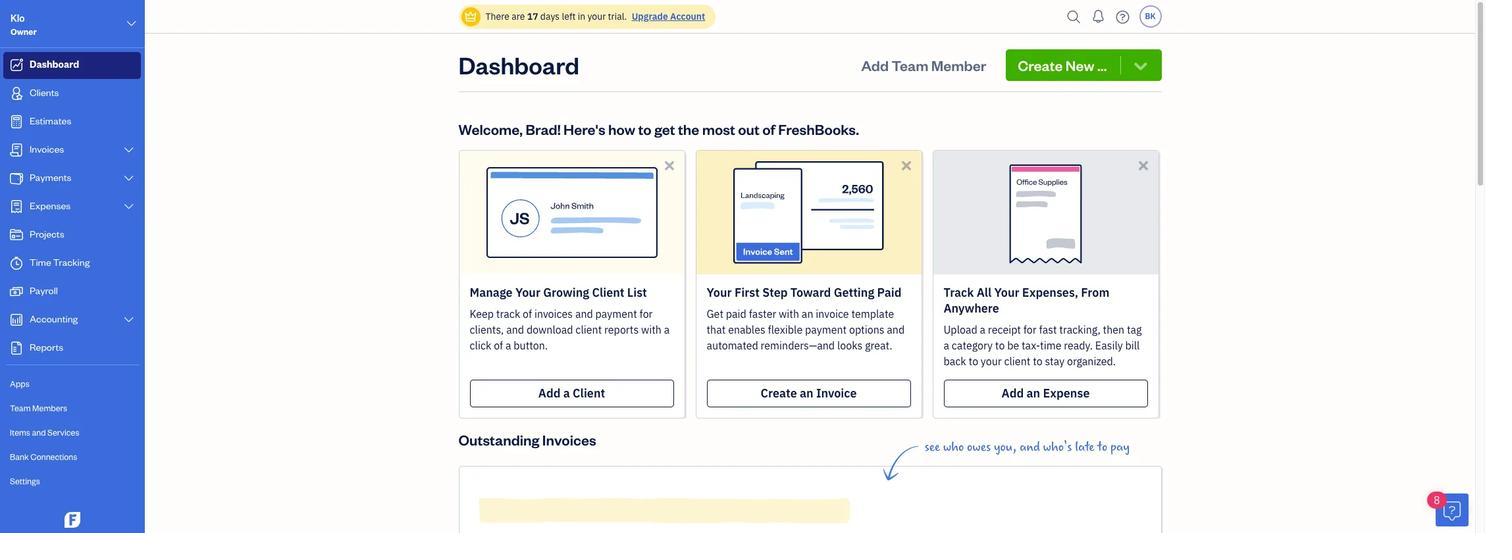 Task type: describe. For each thing, give the bounding box(es) containing it.
tracking
[[53, 256, 90, 269]]

expenses
[[30, 199, 71, 212]]

a left button.
[[506, 339, 511, 352]]

out
[[738, 120, 760, 138]]

payment image
[[9, 172, 24, 185]]

1 vertical spatial of
[[523, 307, 532, 321]]

chevrondown image
[[1132, 56, 1150, 74]]

back
[[944, 355, 966, 368]]

welcome,
[[459, 120, 523, 138]]

to down category
[[969, 355, 978, 368]]

dismiss image for your first step toward getting paid
[[899, 158, 914, 173]]

settings link
[[3, 470, 141, 493]]

welcome, brad! here's how to get the most out of freshbooks.
[[459, 120, 859, 138]]

track
[[944, 285, 974, 300]]

new
[[1066, 56, 1095, 74]]

button.
[[514, 339, 548, 352]]

invoices inside main element
[[30, 143, 64, 155]]

clients,
[[470, 323, 504, 336]]

invoices link
[[3, 137, 141, 164]]

with inside get paid faster with an invoice template that enables flexible payment options and automated reminders—and looks great.
[[779, 307, 799, 321]]

project image
[[9, 228, 24, 242]]

payment inside keep track of invoices and payment for clients, and download client reports with a click of a button.
[[596, 307, 637, 321]]

that
[[707, 323, 726, 336]]

dismiss image for manage your growing client list
[[662, 158, 677, 173]]

crown image
[[464, 10, 478, 23]]

members
[[32, 403, 67, 413]]

8 button
[[1427, 492, 1469, 527]]

paid
[[726, 307, 746, 321]]

add for add an expense
[[1002, 386, 1024, 401]]

settings
[[10, 476, 40, 487]]

brad!
[[526, 120, 561, 138]]

team inside "link"
[[10, 403, 31, 413]]

0 vertical spatial client
[[592, 285, 624, 300]]

reports
[[604, 323, 639, 336]]

list
[[627, 285, 647, 300]]

get
[[654, 120, 675, 138]]

0 vertical spatial your
[[588, 11, 606, 22]]

first
[[735, 285, 760, 300]]

upload
[[944, 323, 977, 336]]

expense
[[1043, 386, 1090, 401]]

for inside upload a receipt for fast tracking, then tag a category to be tax-time ready. easily bill back to your client to stay organized.
[[1024, 323, 1037, 336]]

to left stay
[[1033, 355, 1043, 368]]

create new … button
[[1006, 49, 1162, 81]]

for inside keep track of invoices and payment for clients, and download client reports with a click of a button.
[[640, 307, 653, 321]]

chevron large down image for invoices
[[123, 145, 135, 155]]

then
[[1103, 323, 1125, 336]]

receipt
[[988, 323, 1021, 336]]

to left get
[[638, 120, 652, 138]]

stay
[[1045, 355, 1065, 368]]

connections
[[30, 452, 77, 462]]

days
[[540, 11, 560, 22]]

an for paid
[[800, 386, 813, 401]]

bank connections link
[[3, 446, 141, 469]]

invoice
[[816, 307, 849, 321]]

add team member button
[[849, 49, 998, 81]]

keep track of invoices and payment for clients, and download client reports with a click of a button.
[[470, 307, 670, 352]]

getting
[[834, 285, 874, 300]]

pay
[[1111, 440, 1130, 455]]

add team member
[[861, 56, 986, 74]]

anywhere
[[944, 301, 999, 316]]

expenses,
[[1022, 285, 1078, 300]]

you,
[[994, 440, 1017, 455]]

items and services
[[10, 427, 79, 438]]

click
[[470, 339, 491, 352]]

member
[[931, 56, 986, 74]]

projects link
[[3, 222, 141, 249]]

expense image
[[9, 200, 24, 213]]

reports link
[[3, 335, 141, 362]]

and down the growing
[[575, 307, 593, 321]]

2 your from the left
[[707, 285, 732, 300]]

17
[[527, 11, 538, 22]]

resource center badge image
[[1436, 494, 1469, 527]]

team members link
[[3, 397, 141, 420]]

outstanding invoices
[[459, 431, 596, 449]]

get
[[707, 307, 724, 321]]

dashboard image
[[9, 59, 24, 72]]

your first step toward getting paid
[[707, 285, 902, 300]]

a up the back at the bottom
[[944, 339, 949, 352]]

payment inside get paid faster with an invoice template that enables flexible payment options and automated reminders—and looks great.
[[805, 323, 847, 336]]

tax-
[[1022, 339, 1040, 352]]

freshbooks image
[[62, 512, 83, 528]]

who
[[943, 440, 964, 455]]

tracking,
[[1059, 323, 1101, 336]]

your inside track all your expenses, from anywhere
[[994, 285, 1020, 300]]

see
[[925, 440, 940, 455]]

upgrade
[[632, 11, 668, 22]]

money image
[[9, 285, 24, 298]]

team inside button
[[892, 56, 929, 74]]

bk
[[1145, 11, 1156, 21]]

bill
[[1125, 339, 1140, 352]]

items
[[10, 427, 30, 438]]

payroll link
[[3, 278, 141, 305]]

and inside main element
[[32, 427, 46, 438]]

accounting link
[[3, 307, 141, 334]]

dismiss image for track all your expenses, from anywhere
[[1136, 158, 1151, 173]]

late
[[1075, 440, 1095, 455]]

expenses link
[[3, 194, 141, 221]]

time
[[30, 256, 51, 269]]

klo owner
[[11, 12, 37, 37]]

services
[[47, 427, 79, 438]]

create an invoice link
[[707, 380, 911, 408]]

chevron large down image
[[123, 173, 135, 184]]

and inside get paid faster with an invoice template that enables flexible payment options and automated reminders—and looks great.
[[887, 323, 905, 336]]

manage your growing client list
[[470, 285, 647, 300]]

growing
[[543, 285, 589, 300]]

reminders—and
[[761, 339, 835, 352]]



Task type: locate. For each thing, give the bounding box(es) containing it.
1 vertical spatial invoices
[[542, 431, 596, 449]]

how
[[608, 120, 635, 138]]

and down track
[[506, 323, 524, 336]]

0 horizontal spatial add
[[538, 386, 561, 401]]

with right reports
[[641, 323, 662, 336]]

for up tax-
[[1024, 323, 1037, 336]]

there
[[486, 11, 509, 22]]

1 vertical spatial create
[[761, 386, 797, 401]]

create for create an invoice
[[761, 386, 797, 401]]

client inside upload a receipt for fast tracking, then tag a category to be tax-time ready. easily bill back to your client to stay organized.
[[1004, 355, 1031, 368]]

dashboard up clients
[[30, 58, 79, 70]]

0 horizontal spatial dismiss image
[[662, 158, 677, 173]]

klo
[[11, 12, 25, 24]]

0 horizontal spatial invoices
[[30, 143, 64, 155]]

add for add team member
[[861, 56, 889, 74]]

0 horizontal spatial team
[[10, 403, 31, 413]]

your down category
[[981, 355, 1002, 368]]

1 vertical spatial client
[[1004, 355, 1031, 368]]

bank
[[10, 452, 29, 462]]

invoices down the add a client link
[[542, 431, 596, 449]]

an down toward
[[802, 307, 813, 321]]

your up get
[[707, 285, 732, 300]]

there are 17 days left in your trial. upgrade account
[[486, 11, 705, 22]]

and right you,
[[1020, 440, 1040, 455]]

client
[[592, 285, 624, 300], [573, 386, 605, 401]]

bk button
[[1139, 5, 1162, 28]]

notifications image
[[1088, 3, 1109, 30]]

left
[[562, 11, 576, 22]]

1 horizontal spatial dismiss image
[[899, 158, 914, 173]]

invoice
[[816, 386, 857, 401]]

1 vertical spatial team
[[10, 403, 31, 413]]

keep
[[470, 307, 494, 321]]

a
[[664, 323, 670, 336], [980, 323, 986, 336], [506, 339, 511, 352], [944, 339, 949, 352], [563, 386, 570, 401]]

your right all
[[994, 285, 1020, 300]]

items and services link
[[3, 421, 141, 444]]

add for add a client
[[538, 386, 561, 401]]

with
[[779, 307, 799, 321], [641, 323, 662, 336]]

0 vertical spatial with
[[779, 307, 799, 321]]

to left be
[[995, 339, 1005, 352]]

1 vertical spatial client
[[573, 386, 605, 401]]

2 dismiss image from the left
[[899, 158, 914, 173]]

payments
[[30, 171, 71, 184]]

from
[[1081, 285, 1110, 300]]

0 vertical spatial payment
[[596, 307, 637, 321]]

add inside the add a client link
[[538, 386, 561, 401]]

0 vertical spatial create
[[1018, 56, 1063, 74]]

time tracking link
[[3, 250, 141, 277]]

an inside get paid faster with an invoice template that enables flexible payment options and automated reminders—and looks great.
[[802, 307, 813, 321]]

add a client
[[538, 386, 605, 401]]

for
[[640, 307, 653, 321], [1024, 323, 1037, 336]]

chevron large down image for expenses
[[123, 201, 135, 212]]

clients link
[[3, 80, 141, 107]]

0 horizontal spatial client
[[576, 323, 602, 336]]

invoices down estimates
[[30, 143, 64, 155]]

0 horizontal spatial create
[[761, 386, 797, 401]]

get paid faster with an invoice template that enables flexible payment options and automated reminders—and looks great.
[[707, 307, 905, 352]]

client down be
[[1004, 355, 1031, 368]]

0 horizontal spatial your
[[515, 285, 541, 300]]

payment up reports
[[596, 307, 637, 321]]

add an expense link
[[944, 380, 1148, 408]]

enables
[[728, 323, 765, 336]]

with inside keep track of invoices and payment for clients, and download client reports with a click of a button.
[[641, 323, 662, 336]]

1 horizontal spatial add
[[861, 56, 889, 74]]

trial.
[[608, 11, 627, 22]]

clients
[[30, 86, 59, 99]]

1 horizontal spatial dashboard
[[459, 49, 579, 80]]

a up category
[[980, 323, 986, 336]]

payment
[[596, 307, 637, 321], [805, 323, 847, 336]]

chevron large down image inside 'invoices' link
[[123, 145, 135, 155]]

ready.
[[1064, 339, 1093, 352]]

3 dismiss image from the left
[[1136, 158, 1151, 173]]

search image
[[1064, 7, 1085, 27]]

time
[[1040, 339, 1062, 352]]

of right out
[[763, 120, 775, 138]]

0 horizontal spatial with
[[641, 323, 662, 336]]

an left 'expense'
[[1027, 386, 1040, 401]]

0 horizontal spatial dashboard
[[30, 58, 79, 70]]

0 horizontal spatial your
[[588, 11, 606, 22]]

1 horizontal spatial of
[[523, 307, 532, 321]]

2 horizontal spatial dismiss image
[[1136, 158, 1151, 173]]

chevron large down image for accounting
[[123, 315, 135, 325]]

1 horizontal spatial your
[[707, 285, 732, 300]]

1 vertical spatial for
[[1024, 323, 1037, 336]]

1 vertical spatial your
[[981, 355, 1002, 368]]

manage
[[470, 285, 513, 300]]

tag
[[1127, 323, 1142, 336]]

team up items at the bottom
[[10, 403, 31, 413]]

your up track
[[515, 285, 541, 300]]

for down list
[[640, 307, 653, 321]]

who's
[[1043, 440, 1072, 455]]

toward
[[791, 285, 831, 300]]

add
[[861, 56, 889, 74], [538, 386, 561, 401], [1002, 386, 1024, 401]]

easily
[[1095, 339, 1123, 352]]

0 vertical spatial invoices
[[30, 143, 64, 155]]

1 horizontal spatial payment
[[805, 323, 847, 336]]

payments link
[[3, 165, 141, 192]]

create left new
[[1018, 56, 1063, 74]]

0 horizontal spatial of
[[494, 339, 503, 352]]

create an invoice
[[761, 386, 857, 401]]

outstanding
[[459, 431, 540, 449]]

client image
[[9, 87, 24, 100]]

an for anywhere
[[1027, 386, 1040, 401]]

1 dismiss image from the left
[[662, 158, 677, 173]]

1 your from the left
[[515, 285, 541, 300]]

client inside keep track of invoices and payment for clients, and download client reports with a click of a button.
[[576, 323, 602, 336]]

1 horizontal spatial with
[[779, 307, 799, 321]]

projects
[[30, 228, 64, 240]]

2 horizontal spatial of
[[763, 120, 775, 138]]

an
[[802, 307, 813, 321], [800, 386, 813, 401], [1027, 386, 1040, 401]]

and right items at the bottom
[[32, 427, 46, 438]]

create for create new …
[[1018, 56, 1063, 74]]

step
[[762, 285, 788, 300]]

add inside add an expense link
[[1002, 386, 1024, 401]]

3 your from the left
[[994, 285, 1020, 300]]

dashboard
[[459, 49, 579, 80], [30, 58, 79, 70]]

owes
[[967, 440, 991, 455]]

bank connections
[[10, 452, 77, 462]]

download
[[527, 323, 573, 336]]

apps link
[[3, 373, 141, 396]]

2 horizontal spatial your
[[994, 285, 1020, 300]]

your inside upload a receipt for fast tracking, then tag a category to be tax-time ready. easily bill back to your client to stay organized.
[[981, 355, 1002, 368]]

payroll
[[30, 284, 58, 297]]

create inside dropdown button
[[1018, 56, 1063, 74]]

team members
[[10, 403, 67, 413]]

1 horizontal spatial for
[[1024, 323, 1037, 336]]

create
[[1018, 56, 1063, 74], [761, 386, 797, 401]]

2 horizontal spatial add
[[1002, 386, 1024, 401]]

dashboard inside main element
[[30, 58, 79, 70]]

in
[[578, 11, 585, 22]]

the
[[678, 120, 699, 138]]

apps
[[10, 379, 29, 389]]

and
[[575, 307, 593, 321], [506, 323, 524, 336], [887, 323, 905, 336], [32, 427, 46, 438], [1020, 440, 1040, 455]]

your
[[515, 285, 541, 300], [707, 285, 732, 300], [994, 285, 1020, 300]]

dismiss image
[[662, 158, 677, 173], [899, 158, 914, 173], [1136, 158, 1151, 173]]

estimates
[[30, 115, 71, 127]]

faster
[[749, 307, 776, 321]]

a up outstanding invoices
[[563, 386, 570, 401]]

1 horizontal spatial client
[[1004, 355, 1031, 368]]

are
[[512, 11, 525, 22]]

main element
[[0, 0, 178, 533]]

timer image
[[9, 257, 24, 270]]

an left invoice
[[800, 386, 813, 401]]

track
[[496, 307, 520, 321]]

0 horizontal spatial for
[[640, 307, 653, 321]]

of right track
[[523, 307, 532, 321]]

2 vertical spatial of
[[494, 339, 503, 352]]

add a client link
[[470, 380, 674, 408]]

template
[[851, 307, 894, 321]]

to left pay
[[1098, 440, 1108, 455]]

add inside add team member button
[[861, 56, 889, 74]]

1 horizontal spatial team
[[892, 56, 929, 74]]

upload a receipt for fast tracking, then tag a category to be tax-time ready. easily bill back to your client to stay organized.
[[944, 323, 1142, 368]]

1 horizontal spatial invoices
[[542, 431, 596, 449]]

chevron large down image
[[125, 16, 138, 32], [123, 145, 135, 155], [123, 201, 135, 212], [123, 315, 135, 325]]

0 vertical spatial of
[[763, 120, 775, 138]]

client left reports
[[576, 323, 602, 336]]

payment down the invoice
[[805, 323, 847, 336]]

1 vertical spatial payment
[[805, 323, 847, 336]]

0 vertical spatial client
[[576, 323, 602, 336]]

see who owes you, and who's late to pay
[[925, 440, 1130, 455]]

great.
[[865, 339, 892, 352]]

chart image
[[9, 313, 24, 327]]

with up flexible
[[779, 307, 799, 321]]

chevron large down image inside "expenses" "link"
[[123, 201, 135, 212]]

fast
[[1039, 323, 1057, 336]]

upgrade account link
[[629, 11, 705, 22]]

0 vertical spatial for
[[640, 307, 653, 321]]

create new …
[[1018, 56, 1107, 74]]

here's
[[564, 120, 605, 138]]

your right in
[[588, 11, 606, 22]]

0 vertical spatial team
[[892, 56, 929, 74]]

go to help image
[[1112, 7, 1133, 27]]

dashboard down are
[[459, 49, 579, 80]]

account
[[670, 11, 705, 22]]

to
[[638, 120, 652, 138], [995, 339, 1005, 352], [969, 355, 978, 368], [1033, 355, 1043, 368], [1098, 440, 1108, 455]]

1 vertical spatial with
[[641, 323, 662, 336]]

add an expense
[[1002, 386, 1090, 401]]

0 horizontal spatial payment
[[596, 307, 637, 321]]

team left member
[[892, 56, 929, 74]]

accounting
[[30, 313, 78, 325]]

create down reminders—and
[[761, 386, 797, 401]]

of right click
[[494, 339, 503, 352]]

estimate image
[[9, 115, 24, 128]]

time tracking
[[30, 256, 90, 269]]

report image
[[9, 342, 24, 355]]

…
[[1097, 56, 1107, 74]]

chevron large down image inside 'accounting' link
[[123, 315, 135, 325]]

of
[[763, 120, 775, 138], [523, 307, 532, 321], [494, 339, 503, 352]]

a right reports
[[664, 323, 670, 336]]

1 horizontal spatial create
[[1018, 56, 1063, 74]]

invoice image
[[9, 144, 24, 157]]

flexible
[[768, 323, 803, 336]]

1 horizontal spatial your
[[981, 355, 1002, 368]]

and up great.
[[887, 323, 905, 336]]



Task type: vqa. For each thing, say whether or not it's contained in the screenshot.


